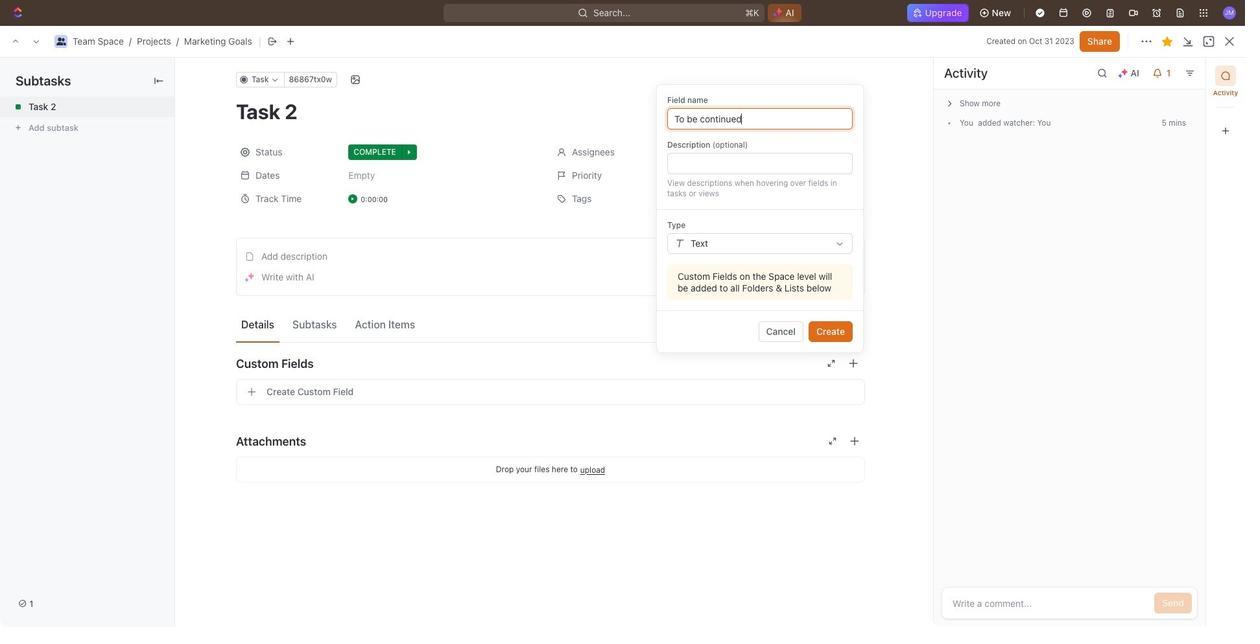 Task type: vqa. For each thing, say whether or not it's contained in the screenshot.
TAB LIST on the bottom of page
no



Task type: locate. For each thing, give the bounding box(es) containing it.
tree
[[5, 370, 152, 612]]

user group image
[[56, 38, 66, 45]]

task sidebar content section
[[933, 58, 1206, 628]]

None text field
[[667, 153, 853, 174]]



Task type: describe. For each thing, give the bounding box(es) containing it.
sidebar navigation
[[0, 55, 165, 628]]

tree inside sidebar navigation
[[5, 370, 152, 612]]

Enter name... text field
[[667, 108, 853, 130]]

Edit task name text field
[[236, 99, 865, 124]]

task sidebar navigation tab list
[[1212, 66, 1240, 141]]



